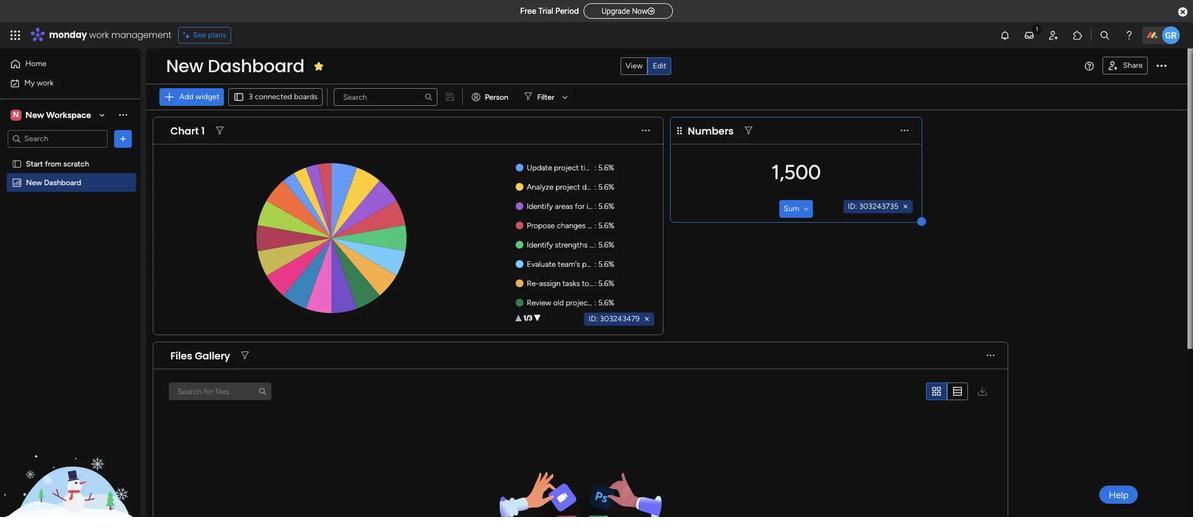 Task type: describe. For each thing, give the bounding box(es) containing it.
share
[[1124, 61, 1143, 70]]

303243735
[[859, 202, 899, 211]]

view
[[626, 61, 643, 71]]

edit
[[653, 61, 667, 71]]

boards
[[294, 92, 318, 102]]

greg robinson image
[[1163, 26, 1180, 44]]

work for my
[[37, 78, 54, 87]]

gallery layout group
[[927, 383, 968, 401]]

: for areas
[[595, 202, 597, 211]]

1 vertical spatial v2 funnel image
[[241, 352, 249, 360]]

review
[[527, 299, 552, 308]]

apps image
[[1073, 30, 1084, 41]]

and for weaknesses
[[590, 241, 602, 250]]

: for project
[[595, 163, 597, 173]]

update
[[527, 163, 552, 173]]

id: 303243735
[[848, 202, 899, 211]]

start from scratch
[[26, 159, 89, 169]]

upgrade now link
[[584, 3, 673, 19]]

3 connected boards button
[[228, 88, 323, 106]]

to
[[582, 279, 589, 289]]

dapulse close image
[[1179, 7, 1188, 18]]

person
[[485, 92, 509, 102]]

identify for identify areas for improvement
[[527, 202, 553, 211]]

5.6% for propose changes and updates
[[598, 221, 615, 231]]

work for monday
[[89, 29, 109, 41]]

add widget
[[179, 92, 220, 102]]

evaluate team's performance
[[527, 260, 626, 269]]

lottie animation element
[[0, 406, 141, 518]]

widget
[[195, 92, 220, 102]]

new for public dashboard icon
[[26, 178, 42, 187]]

303243479
[[600, 315, 640, 324]]

more dots image
[[901, 127, 909, 135]]

free trial period
[[520, 6, 579, 16]]

help
[[1109, 490, 1129, 501]]

5.6% for identify areas for improvement
[[598, 202, 615, 211]]

my work button
[[7, 74, 119, 92]]

edit button
[[648, 57, 672, 75]]

performance
[[582, 260, 626, 269]]

re-assign tasks to team
[[527, 279, 609, 289]]

: for team's
[[595, 260, 597, 269]]

dashboard inside banner
[[208, 54, 305, 78]]

: 5.6% for re-assign tasks to team
[[595, 279, 615, 289]]

home
[[25, 59, 46, 68]]

id: for chart 1
[[589, 315, 598, 324]]

team's
[[558, 260, 580, 269]]

2 : from the top
[[595, 183, 597, 192]]

weaknesses
[[604, 241, 645, 250]]

analyze project data : 5.6%
[[527, 183, 615, 192]]

workspace options image
[[118, 109, 129, 120]]

workspace
[[46, 110, 91, 120]]

5.6% for evaluate team's performance
[[598, 260, 615, 269]]

now
[[632, 7, 648, 15]]

new for workspace icon
[[25, 110, 44, 120]]

5.6% for identify strengths and weaknesses
[[598, 241, 615, 250]]

project for update
[[554, 163, 579, 173]]

: 5.6% for identify areas for improvement
[[595, 202, 615, 211]]

Search in workspace field
[[23, 132, 92, 145]]

: 5.6% for propose changes and updates
[[595, 221, 615, 231]]

period
[[556, 6, 579, 16]]

tasks
[[563, 279, 580, 289]]

files gallery
[[171, 349, 230, 363]]

improvement
[[587, 202, 632, 211]]

list box containing start from scratch
[[0, 152, 141, 341]]

v2 funnel image
[[745, 127, 753, 135]]

search image
[[424, 93, 433, 102]]

add widget button
[[159, 88, 224, 106]]

start
[[26, 159, 43, 169]]

connected
[[255, 92, 292, 102]]

display modes group
[[621, 57, 672, 75]]

remove image for chart 1
[[643, 315, 652, 324]]

5.6% for re-assign tasks to team
[[598, 279, 615, 289]]

project's
[[566, 299, 596, 308]]

0 horizontal spatial v2 funnel image
[[216, 127, 224, 135]]

lottie animation image
[[0, 406, 141, 518]]

identify areas for improvement
[[527, 202, 632, 211]]

: for changes
[[595, 221, 597, 231]]

goals
[[598, 299, 616, 308]]

data
[[582, 183, 597, 192]]

see plans
[[193, 30, 226, 40]]

none search field search
[[169, 383, 271, 401]]

help button
[[1100, 486, 1138, 504]]

management
[[111, 29, 171, 41]]

propose
[[527, 221, 555, 231]]

5.6% for review old project's goals
[[598, 299, 615, 308]]

3 connected boards
[[249, 92, 318, 102]]

new dashboard inside banner
[[166, 54, 305, 78]]

inbox image
[[1024, 30, 1035, 41]]

project for analyze
[[556, 183, 580, 192]]

dapulse drag handle 3 image
[[678, 127, 682, 135]]

dapulse rightstroke image
[[648, 7, 655, 15]]

person button
[[467, 88, 515, 106]]

workspace selection element
[[10, 108, 93, 122]]

n
[[13, 110, 19, 119]]



Task type: vqa. For each thing, say whether or not it's contained in the screenshot.
second done from left
no



Task type: locate. For each thing, give the bounding box(es) containing it.
and for updates
[[588, 221, 601, 231]]

8 : from the top
[[595, 299, 597, 308]]

view button
[[621, 57, 648, 75]]

0 vertical spatial new dashboard
[[166, 54, 305, 78]]

0 vertical spatial id:
[[848, 202, 858, 211]]

7 : 5.6% from the top
[[595, 299, 615, 308]]

id: 303243479
[[589, 315, 640, 324]]

work right monday
[[89, 29, 109, 41]]

changes
[[557, 221, 586, 231]]

new dashboard down the from
[[26, 178, 81, 187]]

0 vertical spatial and
[[588, 221, 601, 231]]

identify down propose
[[527, 241, 553, 250]]

identify down analyze
[[527, 202, 553, 211]]

id: 303243479 element
[[584, 313, 654, 326]]

v2 funnel image right gallery
[[241, 352, 249, 360]]

: 5.6%
[[595, 163, 615, 173], [595, 202, 615, 211], [595, 221, 615, 231], [595, 241, 615, 250], [595, 260, 615, 269], [595, 279, 615, 289], [595, 299, 615, 308]]

options image
[[118, 133, 129, 144]]

id:
[[848, 202, 858, 211], [589, 315, 598, 324]]

new inside workspace selection element
[[25, 110, 44, 120]]

0 horizontal spatial work
[[37, 78, 54, 87]]

0 vertical spatial project
[[554, 163, 579, 173]]

: 5.6% up the id: 303243479
[[595, 299, 615, 308]]

: up team
[[595, 260, 597, 269]]

: 5.6% right to
[[595, 279, 615, 289]]

old
[[553, 299, 564, 308]]

add
[[179, 92, 194, 102]]

: down timeline
[[595, 183, 597, 192]]

1 horizontal spatial v2 funnel image
[[241, 352, 249, 360]]

None search field
[[334, 88, 438, 106], [169, 383, 271, 401], [334, 88, 438, 106]]

1 vertical spatial remove image
[[643, 315, 652, 324]]

areas
[[555, 202, 573, 211]]

new dashboard banner
[[146, 49, 1188, 110]]

identify for identify strengths and weaknesses
[[527, 241, 553, 250]]

remove image inside the id: 303243735 element
[[902, 203, 910, 211]]

dashboard
[[208, 54, 305, 78], [44, 178, 81, 187]]

files
[[171, 349, 192, 363]]

: left updates
[[595, 221, 597, 231]]

1 horizontal spatial more dots image
[[987, 352, 995, 360]]

: for strengths
[[595, 241, 597, 250]]

filter button
[[520, 88, 572, 106]]

from
[[45, 159, 61, 169]]

new right n
[[25, 110, 44, 120]]

search image
[[258, 388, 267, 396]]

assign
[[539, 279, 561, 289]]

New Dashboard field
[[163, 54, 307, 78]]

: 5.6% for evaluate team's performance
[[595, 260, 615, 269]]

7 : from the top
[[595, 279, 597, 289]]

work inside the 'my work' button
[[37, 78, 54, 87]]

remove from favorites image
[[313, 60, 325, 71]]

timeline
[[581, 163, 608, 173]]

:
[[595, 163, 597, 173], [595, 183, 597, 192], [595, 202, 597, 211], [595, 221, 597, 231], [595, 241, 597, 250], [595, 260, 597, 269], [595, 279, 597, 289], [595, 299, 597, 308]]

see
[[193, 30, 206, 40]]

4 5.6% from the top
[[598, 221, 615, 231]]

home button
[[7, 55, 119, 73]]

project up the analyze project data : 5.6% at top
[[554, 163, 579, 173]]

select product image
[[10, 30, 21, 41]]

5.6% up performance
[[598, 241, 615, 250]]

search everything image
[[1100, 30, 1111, 41]]

strengths
[[555, 241, 588, 250]]

1 vertical spatial new
[[25, 110, 44, 120]]

5.6% for update project timeline
[[598, 163, 615, 173]]

new inside banner
[[166, 54, 203, 78]]

1 horizontal spatial new dashboard
[[166, 54, 305, 78]]

1 vertical spatial identify
[[527, 241, 553, 250]]

1 : from the top
[[595, 163, 597, 173]]

: left goals
[[595, 299, 597, 308]]

1
[[201, 124, 205, 138]]

3 : from the top
[[595, 202, 597, 211]]

dashboard up 3
[[208, 54, 305, 78]]

trial
[[539, 6, 554, 16]]

and up performance
[[590, 241, 602, 250]]

see plans button
[[178, 27, 231, 44]]

gallery
[[195, 349, 230, 363]]

new inside list box
[[26, 178, 42, 187]]

5.6% up the id: 303243479
[[598, 299, 615, 308]]

: 5.6% for update project timeline
[[595, 163, 615, 173]]

free
[[520, 6, 537, 16]]

5.6% up the improvement on the top of page
[[598, 163, 615, 173]]

5 5.6% from the top
[[598, 241, 615, 250]]

: 5.6% down the improvement on the top of page
[[595, 221, 615, 231]]

1 : 5.6% from the top
[[595, 163, 615, 173]]

5.6% up updates
[[598, 202, 615, 211]]

: 5.6% up updates
[[595, 202, 615, 211]]

5.6%
[[598, 163, 615, 173], [598, 183, 615, 192], [598, 202, 615, 211], [598, 221, 615, 231], [598, 241, 615, 250], [598, 260, 615, 269], [598, 279, 615, 289], [598, 299, 615, 308]]

new dashboard
[[166, 54, 305, 78], [26, 178, 81, 187]]

propose changes and updates
[[527, 221, 630, 231]]

4 : 5.6% from the top
[[595, 241, 615, 250]]

0 vertical spatial dashboard
[[208, 54, 305, 78]]

0 vertical spatial new
[[166, 54, 203, 78]]

chart 1
[[171, 124, 205, 138]]

help image
[[1124, 30, 1135, 41]]

0 vertical spatial work
[[89, 29, 109, 41]]

upgrade now
[[602, 7, 648, 15]]

4 : from the top
[[595, 221, 597, 231]]

1 image
[[1032, 23, 1042, 35]]

review old project's goals
[[527, 299, 616, 308]]

: 5.6% for review old project's goals
[[595, 299, 615, 308]]

: 5.6% for identify strengths and weaknesses
[[595, 241, 615, 250]]

remove image
[[902, 203, 910, 211], [643, 315, 652, 324]]

sum button
[[780, 200, 813, 218]]

: right to
[[595, 279, 597, 289]]

7 5.6% from the top
[[598, 279, 615, 289]]

0 horizontal spatial more dots image
[[642, 127, 650, 135]]

: 5.6% up team
[[595, 260, 615, 269]]

more dots image
[[642, 127, 650, 135], [987, 352, 995, 360]]

notifications image
[[1000, 30, 1011, 41]]

1 vertical spatial dashboard
[[44, 178, 81, 187]]

invite members image
[[1048, 30, 1059, 41]]

1,500
[[772, 160, 821, 184]]

5.6% down the improvement on the top of page
[[598, 221, 615, 231]]

3 : 5.6% from the top
[[595, 221, 615, 231]]

project
[[554, 163, 579, 173], [556, 183, 580, 192]]

re-
[[527, 279, 539, 289]]

1 horizontal spatial work
[[89, 29, 109, 41]]

2 identify from the top
[[527, 241, 553, 250]]

public dashboard image
[[12, 177, 22, 188]]

option
[[0, 154, 141, 156]]

5.6% up team
[[598, 260, 615, 269]]

new workspace
[[25, 110, 91, 120]]

0 vertical spatial remove image
[[902, 203, 910, 211]]

dashboard inside list box
[[44, 178, 81, 187]]

id: for numbers
[[848, 202, 858, 211]]

: up performance
[[595, 241, 597, 250]]

1 vertical spatial work
[[37, 78, 54, 87]]

remove image right 303243735
[[902, 203, 910, 211]]

share button
[[1103, 57, 1148, 74]]

6 : from the top
[[595, 260, 597, 269]]

remove image for numbers
[[902, 203, 910, 211]]

0 vertical spatial more dots image
[[642, 127, 650, 135]]

6 5.6% from the top
[[598, 260, 615, 269]]

list box
[[0, 152, 141, 341]]

0 vertical spatial v2 funnel image
[[216, 127, 224, 135]]

id: down the project's
[[589, 315, 598, 324]]

: for old
[[595, 299, 597, 308]]

filter
[[537, 92, 555, 102]]

new dashboard up 3
[[166, 54, 305, 78]]

arrow down image
[[559, 90, 572, 104]]

1 horizontal spatial remove image
[[902, 203, 910, 211]]

upgrade
[[602, 7, 630, 15]]

: right for
[[595, 202, 597, 211]]

project down update project timeline
[[556, 183, 580, 192]]

: for assign
[[595, 279, 597, 289]]

my
[[24, 78, 35, 87]]

new right public dashboard icon
[[26, 178, 42, 187]]

2 5.6% from the top
[[598, 183, 615, 192]]

sum
[[784, 204, 800, 214]]

8 5.6% from the top
[[598, 299, 615, 308]]

public board image
[[12, 159, 22, 169]]

1 5.6% from the top
[[598, 163, 615, 173]]

team
[[591, 279, 609, 289]]

chart
[[171, 124, 199, 138]]

1 vertical spatial project
[[556, 183, 580, 192]]

0 vertical spatial identify
[[527, 202, 553, 211]]

my work
[[24, 78, 54, 87]]

work right my
[[37, 78, 54, 87]]

remove image inside id: 303243479 element
[[643, 315, 652, 324]]

1 identify from the top
[[527, 202, 553, 211]]

new up the add
[[166, 54, 203, 78]]

3 5.6% from the top
[[598, 202, 615, 211]]

2 : 5.6% from the top
[[595, 202, 615, 211]]

6 : 5.6% from the top
[[595, 279, 615, 289]]

1 vertical spatial new dashboard
[[26, 178, 81, 187]]

updates
[[602, 221, 630, 231]]

work
[[89, 29, 109, 41], [37, 78, 54, 87]]

and up identify strengths and weaknesses
[[588, 221, 601, 231]]

1 horizontal spatial id:
[[848, 202, 858, 211]]

0 horizontal spatial remove image
[[643, 315, 652, 324]]

plans
[[208, 30, 226, 40]]

scratch
[[63, 159, 89, 169]]

0 horizontal spatial id:
[[589, 315, 598, 324]]

v2 funnel image
[[216, 127, 224, 135], [241, 352, 249, 360]]

monday
[[49, 29, 87, 41]]

: up data
[[595, 163, 597, 173]]

5 : 5.6% from the top
[[595, 260, 615, 269]]

1 vertical spatial more dots image
[[987, 352, 995, 360]]

remove image right 303243479
[[643, 315, 652, 324]]

monday work management
[[49, 29, 171, 41]]

Filter dashboard by text search field
[[334, 88, 438, 106]]

menu image
[[1085, 62, 1094, 71]]

5.6% right data
[[598, 183, 615, 192]]

update project timeline
[[527, 163, 608, 173]]

numbers
[[688, 124, 734, 138]]

v2 funnel image right 1
[[216, 127, 224, 135]]

id: 303243735 element
[[844, 200, 913, 214]]

1 horizontal spatial dashboard
[[208, 54, 305, 78]]

3
[[249, 92, 253, 102]]

analyze
[[527, 183, 554, 192]]

0 horizontal spatial new dashboard
[[26, 178, 81, 187]]

5.6% up goals
[[598, 279, 615, 289]]

1 vertical spatial and
[[590, 241, 602, 250]]

5 : from the top
[[595, 241, 597, 250]]

dashboard down start from scratch
[[44, 178, 81, 187]]

identify strengths and weaknesses
[[527, 241, 645, 250]]

: 5.6% up data
[[595, 163, 615, 173]]

workspace image
[[10, 109, 22, 121]]

for
[[575, 202, 585, 211]]

more options image
[[1157, 61, 1167, 71]]

1 vertical spatial id:
[[589, 315, 598, 324]]

id: left 303243735
[[848, 202, 858, 211]]

: 5.6% up performance
[[595, 241, 615, 250]]

0 horizontal spatial dashboard
[[44, 178, 81, 187]]

identify
[[527, 202, 553, 211], [527, 241, 553, 250]]

angle down image
[[804, 205, 809, 213]]

2 vertical spatial new
[[26, 178, 42, 187]]

evaluate
[[527, 260, 556, 269]]



